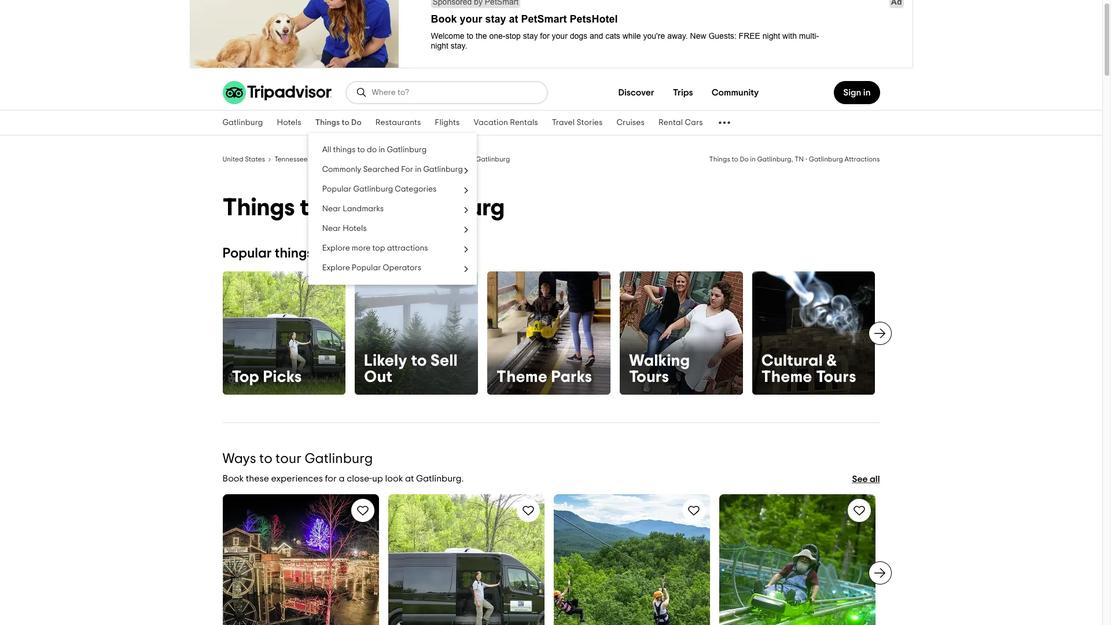 Task type: describe. For each thing, give the bounding box(es) containing it.
explore more top attractions
[[322, 244, 428, 252]]

in inside button
[[415, 166, 422, 174]]

in left gatlinburg,
[[751, 156, 756, 163]]

rental
[[659, 119, 683, 127]]

see all link
[[853, 467, 880, 492]]

near hotels button
[[308, 219, 477, 239]]

theme parks
[[497, 369, 593, 386]]

top
[[373, 244, 385, 252]]

cultural & theme tours
[[762, 353, 857, 386]]

book
[[223, 474, 244, 483]]

ways to tour gatlinburg link
[[223, 452, 373, 466]]

trips button
[[664, 81, 703, 104]]

in down 'popular gatlinburg categories'
[[363, 196, 382, 220]]

in up "searched"
[[379, 146, 385, 154]]

1 vertical spatial things to do in gatlinburg
[[223, 196, 505, 220]]

up
[[372, 474, 383, 483]]

things to do
[[315, 119, 362, 127]]

commonly
[[322, 166, 362, 174]]

things for popular
[[275, 247, 313, 261]]

stories
[[577, 119, 603, 127]]

hotels inside "link"
[[277, 119, 302, 127]]

sevier
[[331, 156, 351, 163]]

sign in
[[844, 88, 871, 97]]

searched
[[363, 166, 400, 174]]

likely
[[364, 353, 408, 369]]

discover
[[619, 88, 655, 97]]

close-
[[347, 474, 372, 483]]

search image
[[356, 87, 367, 98]]

out
[[364, 369, 393, 386]]

more
[[352, 244, 371, 252]]

attractions
[[845, 156, 880, 163]]

sign in link
[[835, 81, 880, 104]]

previous image for next icon
[[216, 566, 230, 580]]

all things to do in gatlinburg link
[[308, 140, 477, 160]]

all
[[322, 146, 332, 154]]

popular gatlinburg categories button
[[308, 180, 477, 199]]

things down flights
[[428, 156, 449, 163]]

vacation rentals link
[[467, 111, 545, 135]]

walking
[[629, 353, 691, 369]]

cultural
[[762, 353, 823, 369]]

things down rental cars link
[[710, 156, 731, 163]]

likely to sell out
[[364, 353, 458, 386]]

at
[[405, 474, 414, 483]]

explore popular operators
[[322, 264, 422, 272]]

explore for explore popular operators
[[322, 264, 350, 272]]

travel
[[552, 119, 575, 127]]

sevier county link
[[331, 154, 375, 163]]

flights
[[435, 119, 460, 127]]

gatlinburg down categories
[[387, 196, 505, 220]]

things to do in gatlinburg, tn - gatlinburg attractions
[[710, 156, 880, 163]]

community
[[712, 88, 759, 97]]

all
[[870, 475, 880, 484]]

in right sign
[[864, 88, 871, 97]]

1 theme from the left
[[497, 369, 548, 386]]

explore more top attractions button
[[308, 239, 477, 258]]

gatlinburg up a
[[305, 452, 373, 466]]

parks
[[552, 369, 593, 386]]

top
[[232, 369, 260, 386]]

near for near hotels
[[322, 225, 341, 233]]

for
[[325, 474, 337, 483]]

vacation rentals
[[474, 119, 538, 127]]

landmarks
[[343, 205, 384, 213]]

tn
[[795, 156, 804, 163]]

rental cars
[[659, 119, 703, 127]]

categories
[[395, 185, 437, 193]]

do down 'search' image
[[352, 119, 362, 127]]

travel stories link
[[545, 111, 610, 135]]

do for all things to do in gatlinburg
[[367, 146, 377, 154]]

popular things to do
[[223, 247, 349, 261]]

attractions
[[387, 244, 428, 252]]

2 save to a trip image from the left
[[687, 504, 701, 518]]

experiences
[[271, 474, 323, 483]]

2 vertical spatial popular
[[352, 264, 381, 272]]

these
[[246, 474, 269, 483]]

united
[[223, 156, 244, 163]]

flights link
[[428, 111, 467, 135]]

look
[[385, 474, 403, 483]]

walking tours
[[629, 353, 691, 386]]

united states
[[223, 156, 265, 163]]

advertisement region
[[0, 0, 1103, 71]]

commonly searched for in gatlinburg
[[322, 166, 463, 174]]

county
[[352, 156, 375, 163]]

popular gatlinburg categories
[[322, 185, 437, 193]]

to down near hotels
[[316, 247, 329, 261]]

tripadvisor image
[[223, 81, 332, 104]]

a
[[339, 474, 345, 483]]

ways to tour gatlinburg
[[223, 452, 373, 466]]

gatlinburg right -
[[809, 156, 844, 163]]

explore popular operators button
[[308, 258, 477, 278]]

things up all
[[315, 119, 340, 127]]

gatlinburg down the vacation
[[476, 156, 510, 163]]

tours inside walking tours
[[629, 369, 670, 386]]

all things to do in gatlinburg
[[322, 146, 427, 154]]



Task type: locate. For each thing, give the bounding box(es) containing it.
community button
[[703, 81, 769, 104]]

trips
[[673, 88, 694, 97]]

theme left parks
[[497, 369, 548, 386]]

gatlinburg down "searched"
[[353, 185, 393, 193]]

near inside button
[[322, 205, 341, 213]]

things to do in gatlinburg down flights
[[428, 156, 510, 163]]

travel stories
[[552, 119, 603, 127]]

in
[[864, 88, 871, 97], [379, 146, 385, 154], [469, 156, 475, 163], [751, 156, 756, 163], [415, 166, 422, 174], [363, 196, 382, 220]]

things
[[333, 146, 356, 154], [275, 247, 313, 261]]

rental cars link
[[652, 111, 710, 135]]

1 horizontal spatial theme
[[762, 369, 813, 386]]

book these experiences for a close-up look at gatlinburg.
[[223, 474, 464, 483]]

see
[[853, 475, 868, 484]]

operators
[[383, 264, 422, 272]]

0 horizontal spatial tours
[[629, 369, 670, 386]]

1 horizontal spatial hotels
[[343, 225, 367, 233]]

gatlinburg
[[223, 119, 263, 127], [387, 146, 427, 154], [476, 156, 510, 163], [809, 156, 844, 163], [424, 166, 463, 174], [353, 185, 393, 193], [387, 196, 505, 220], [305, 452, 373, 466]]

2 tours from the left
[[817, 369, 857, 386]]

to up the 'these'
[[259, 452, 273, 466]]

things to do link
[[308, 111, 369, 135]]

do left more
[[332, 247, 349, 261]]

2 theme from the left
[[762, 369, 813, 386]]

theme parks link
[[488, 272, 611, 395]]

things to do in gatlinburg
[[428, 156, 510, 163], [223, 196, 505, 220]]

1 horizontal spatial save to a trip image
[[687, 504, 701, 518]]

near up near hotels
[[322, 205, 341, 213]]

tennessee (tn)
[[275, 156, 322, 163]]

1 save to a trip image from the left
[[521, 504, 535, 518]]

1 vertical spatial popular
[[223, 247, 272, 261]]

near
[[322, 205, 341, 213], [322, 225, 341, 233]]

0 horizontal spatial things
[[275, 247, 313, 261]]

cars
[[685, 119, 703, 127]]

to left sell
[[411, 353, 427, 369]]

hotels link
[[270, 111, 308, 135]]

2 previous image from the top
[[216, 566, 230, 580]]

near hotels
[[322, 225, 367, 233]]

1 horizontal spatial things
[[333, 146, 356, 154]]

1 horizontal spatial do
[[367, 146, 377, 154]]

vacation
[[474, 119, 508, 127]]

tennessee
[[275, 156, 308, 163]]

discover button
[[609, 81, 664, 104]]

1 previous image from the top
[[216, 327, 230, 341]]

cruises link
[[610, 111, 652, 135]]

in down the vacation
[[469, 156, 475, 163]]

0 vertical spatial things
[[333, 146, 356, 154]]

0 horizontal spatial save to a trip image
[[521, 504, 535, 518]]

commonly searched for in gatlinburg button
[[308, 160, 477, 180]]

do
[[352, 119, 362, 127], [459, 156, 468, 163], [740, 156, 749, 163], [328, 196, 358, 220]]

to inside likely to sell out
[[411, 353, 427, 369]]

0 vertical spatial things to do in gatlinburg
[[428, 156, 510, 163]]

states
[[245, 156, 265, 163]]

do up county
[[367, 146, 377, 154]]

1 tours from the left
[[629, 369, 670, 386]]

popular for popular gatlinburg categories
[[322, 185, 352, 193]]

ways
[[223, 452, 256, 466]]

1 explore from the top
[[322, 244, 350, 252]]

top picks
[[232, 369, 302, 386]]

for
[[401, 166, 413, 174]]

gatlinburg up united states link
[[223, 119, 263, 127]]

hotels
[[277, 119, 302, 127], [343, 225, 367, 233]]

gatlinburg up the for
[[387, 146, 427, 154]]

2 horizontal spatial save to a trip image
[[853, 504, 867, 518]]

0 horizontal spatial hotels
[[277, 119, 302, 127]]

picks
[[263, 369, 302, 386]]

Search search field
[[372, 87, 538, 98]]

rentals
[[510, 119, 538, 127]]

cruises
[[617, 119, 645, 127]]

hotels inside button
[[343, 225, 367, 233]]

theme inside the cultural & theme tours
[[762, 369, 813, 386]]

near landmarks button
[[308, 199, 477, 219]]

near for near landmarks
[[322, 205, 341, 213]]

sign
[[844, 88, 862, 97]]

popular for popular things to do
[[223, 247, 272, 261]]

explore for explore more top attractions
[[322, 244, 350, 252]]

save to a trip image
[[356, 504, 370, 518]]

explore
[[322, 244, 350, 252], [322, 264, 350, 272]]

0 horizontal spatial theme
[[497, 369, 548, 386]]

things down states
[[223, 196, 295, 220]]

do down flights link
[[459, 156, 468, 163]]

gatlinburg link
[[216, 111, 270, 135]]

(tn)
[[309, 156, 322, 163]]

-
[[806, 156, 808, 163]]

theme left & at the right bottom of page
[[762, 369, 813, 386]]

save to a trip image
[[521, 504, 535, 518], [687, 504, 701, 518], [853, 504, 867, 518]]

gatlinburg up categories
[[424, 166, 463, 174]]

0 vertical spatial hotels
[[277, 119, 302, 127]]

walking tours link
[[620, 272, 743, 395]]

do for popular things to do
[[332, 247, 349, 261]]

1 vertical spatial do
[[332, 247, 349, 261]]

2 near from the top
[[322, 225, 341, 233]]

1 vertical spatial previous image
[[216, 566, 230, 580]]

near landmarks
[[322, 205, 384, 213]]

1 horizontal spatial tours
[[817, 369, 857, 386]]

theme
[[497, 369, 548, 386], [762, 369, 813, 386]]

to
[[342, 119, 350, 127], [358, 146, 365, 154], [451, 156, 457, 163], [732, 156, 739, 163], [300, 196, 323, 220], [316, 247, 329, 261], [411, 353, 427, 369], [259, 452, 273, 466]]

next image
[[873, 566, 887, 580]]

0 vertical spatial near
[[322, 205, 341, 213]]

to up county
[[358, 146, 365, 154]]

cultural & theme tours link
[[753, 272, 876, 395]]

1 vertical spatial near
[[322, 225, 341, 233]]

&
[[827, 353, 838, 369]]

gatlinburg.
[[416, 474, 464, 483]]

next image
[[873, 327, 887, 341]]

likely to sell out link
[[355, 272, 478, 395]]

to left gatlinburg,
[[732, 156, 739, 163]]

1 vertical spatial explore
[[322, 264, 350, 272]]

1 vertical spatial things
[[275, 247, 313, 261]]

to down flights link
[[451, 156, 457, 163]]

near inside button
[[322, 225, 341, 233]]

previous image for next image
[[216, 327, 230, 341]]

see all
[[853, 475, 880, 484]]

sell
[[431, 353, 458, 369]]

to up near hotels
[[300, 196, 323, 220]]

hotels down near landmarks
[[343, 225, 367, 233]]

1 vertical spatial hotels
[[343, 225, 367, 233]]

0 horizontal spatial do
[[332, 247, 349, 261]]

gatlinburg,
[[758, 156, 794, 163]]

things for all
[[333, 146, 356, 154]]

2 explore from the top
[[322, 264, 350, 272]]

things
[[315, 119, 340, 127], [428, 156, 449, 163], [710, 156, 731, 163], [223, 196, 295, 220]]

previous image
[[216, 327, 230, 341], [216, 566, 230, 580]]

things to do in gatlinburg down 'popular gatlinburg categories'
[[223, 196, 505, 220]]

tours
[[629, 369, 670, 386], [817, 369, 857, 386]]

popular
[[322, 185, 352, 193], [223, 247, 272, 261], [352, 264, 381, 272]]

do left gatlinburg,
[[740, 156, 749, 163]]

None search field
[[347, 82, 547, 103]]

do up near hotels
[[328, 196, 358, 220]]

near down near landmarks
[[322, 225, 341, 233]]

1 near from the top
[[322, 205, 341, 213]]

3 save to a trip image from the left
[[853, 504, 867, 518]]

top picks link
[[223, 272, 346, 395]]

tours inside the cultural & theme tours
[[817, 369, 857, 386]]

0 vertical spatial do
[[367, 146, 377, 154]]

0 vertical spatial popular
[[322, 185, 352, 193]]

0 vertical spatial explore
[[322, 244, 350, 252]]

sevier county
[[331, 156, 375, 163]]

0 vertical spatial previous image
[[216, 327, 230, 341]]

to up sevier county link
[[342, 119, 350, 127]]

hotels down tripadvisor image
[[277, 119, 302, 127]]

in right the for
[[415, 166, 422, 174]]

tennessee (tn) link
[[275, 154, 322, 163]]

do
[[367, 146, 377, 154], [332, 247, 349, 261]]

united states link
[[223, 154, 265, 163]]



Task type: vqa. For each thing, say whether or not it's contained in the screenshot.
the right do
yes



